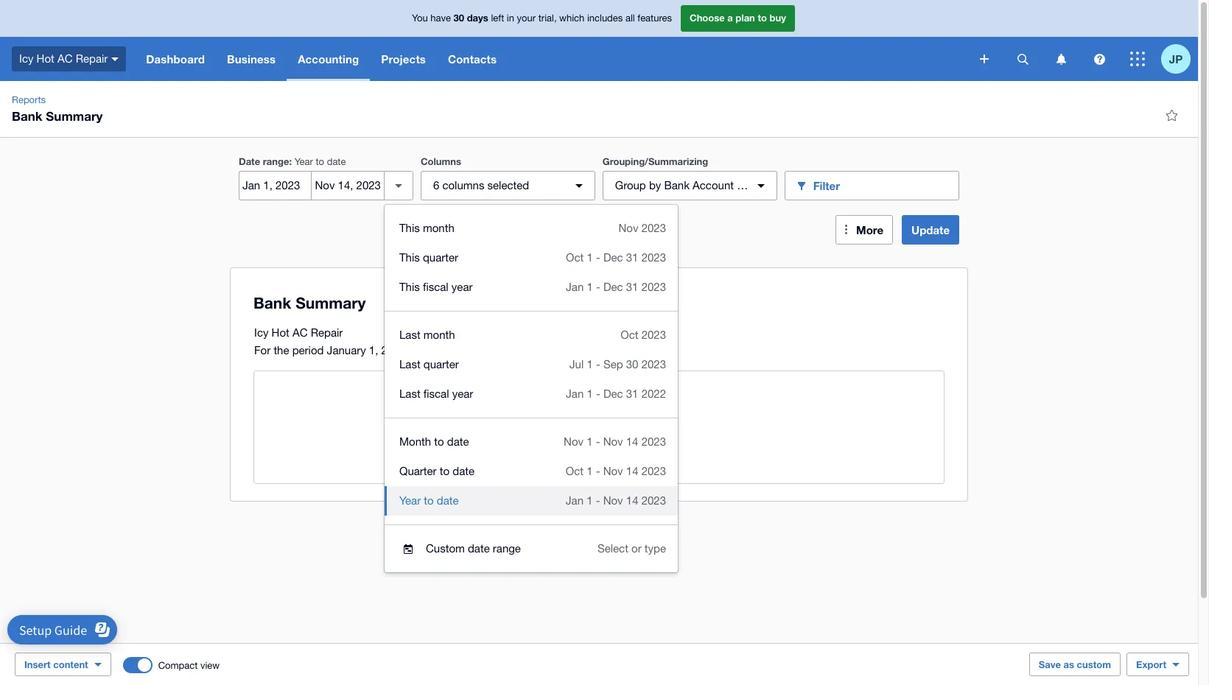 Task type: vqa. For each thing, say whether or not it's contained in the screenshot.


Task type: locate. For each thing, give the bounding box(es) containing it.
14,
[[476, 344, 492, 357]]

nov
[[619, 222, 638, 234], [564, 435, 584, 448], [603, 435, 623, 448], [603, 465, 623, 477], [603, 494, 623, 507]]

0 vertical spatial 14
[[626, 435, 638, 448]]

days
[[467, 12, 488, 24]]

oct 1 - nov 14 2023
[[566, 465, 666, 477]]

14 up oct 1 - nov 14 2023
[[626, 435, 638, 448]]

6 1 from the top
[[587, 465, 593, 477]]

0 vertical spatial month
[[423, 222, 454, 234]]

summary
[[46, 108, 103, 124]]

to left show
[[588, 435, 598, 448]]

jan down "oct 1 - dec 31 2023"
[[566, 281, 584, 293]]

or
[[632, 542, 642, 555]]

1 vertical spatial ac
[[292, 326, 308, 339]]

which
[[559, 13, 585, 24]]

31
[[626, 251, 638, 264], [626, 281, 638, 293], [626, 388, 638, 400]]

month
[[423, 222, 454, 234], [424, 329, 455, 341]]

range up select start date field
[[263, 155, 289, 167]]

5 - from the top
[[596, 435, 600, 448]]

31 down nov 2023
[[626, 251, 638, 264]]

2 vertical spatial this
[[399, 281, 420, 293]]

hot
[[37, 52, 54, 65], [272, 326, 289, 339]]

14
[[626, 435, 638, 448], [626, 465, 638, 477], [626, 494, 638, 507]]

2 vertical spatial 14
[[626, 494, 638, 507]]

2 dec from the top
[[603, 281, 623, 293]]

date up quarter to date
[[447, 435, 469, 448]]

0 horizontal spatial ac
[[57, 52, 73, 65]]

year inside date range : year to date
[[294, 156, 313, 167]]

repair up the summary
[[76, 52, 108, 65]]

0 vertical spatial ac
[[57, 52, 73, 65]]

1 right jul
[[587, 358, 593, 371]]

repair inside popup button
[[76, 52, 108, 65]]

svg image inside icy hot ac repair popup button
[[111, 57, 119, 61]]

2 this from the top
[[399, 251, 420, 264]]

year down quarter
[[399, 494, 421, 507]]

month
[[399, 435, 431, 448]]

- left show
[[596, 435, 600, 448]]

bank right "by"
[[664, 179, 690, 192]]

6 - from the top
[[596, 465, 600, 477]]

1 horizontal spatial bank
[[664, 179, 690, 192]]

ac inside icy hot ac repair for the period january 1, 2023 to november 14, 2023
[[292, 326, 308, 339]]

navigation
[[135, 37, 970, 81]]

for
[[254, 344, 271, 357]]

oct for oct 2023
[[621, 329, 638, 341]]

2 vertical spatial last
[[399, 388, 420, 400]]

0 vertical spatial icy
[[19, 52, 33, 65]]

this for this quarter
[[399, 251, 420, 264]]

group
[[385, 205, 678, 573]]

2 last from the top
[[399, 358, 420, 371]]

31 for jan 1 - dec 31 2022
[[626, 388, 638, 400]]

2 vertical spatial jan
[[566, 494, 584, 507]]

update button
[[902, 215, 959, 245]]

0 vertical spatial repair
[[76, 52, 108, 65]]

1 horizontal spatial icy
[[254, 326, 269, 339]]

last down last quarter
[[399, 388, 420, 400]]

14 for jan 1 - nov 14 2023
[[626, 494, 638, 507]]

ac up reports bank summary
[[57, 52, 73, 65]]

icy for icy hot ac repair
[[19, 52, 33, 65]]

ac inside popup button
[[57, 52, 73, 65]]

in
[[507, 13, 514, 24]]

nov for jan
[[603, 494, 623, 507]]

month up november
[[424, 329, 455, 341]]

jan for jan 1 - dec 31 2023
[[566, 281, 584, 293]]

nov left here
[[603, 435, 623, 448]]

dec up jan 1 - dec 31 2023
[[603, 251, 623, 264]]

banner
[[0, 0, 1198, 81]]

3 14 from the top
[[626, 494, 638, 507]]

to
[[758, 12, 767, 24], [316, 156, 324, 167], [409, 344, 419, 357], [434, 435, 444, 448], [588, 435, 598, 448], [440, 465, 450, 477], [424, 494, 434, 507]]

1 right nothing
[[587, 435, 593, 448]]

last quarter
[[399, 358, 459, 371]]

1
[[587, 251, 593, 264], [587, 281, 593, 293], [587, 358, 593, 371], [587, 388, 593, 400], [587, 435, 593, 448], [587, 465, 593, 477], [587, 494, 593, 507]]

1 vertical spatial quarter
[[424, 358, 459, 371]]

filter button
[[784, 171, 959, 200]]

1 horizontal spatial 30
[[626, 358, 638, 371]]

fiscal
[[423, 281, 448, 293], [424, 388, 449, 400]]

insert content button
[[15, 653, 111, 676]]

repair up period at the left of page
[[311, 326, 343, 339]]

nov up "oct 1 - dec 31 2023"
[[619, 222, 638, 234]]

1 vertical spatial last
[[399, 358, 420, 371]]

2 14 from the top
[[626, 465, 638, 477]]

repair inside icy hot ac repair for the period january 1, 2023 to november 14, 2023
[[311, 326, 343, 339]]

fiscal down last quarter
[[424, 388, 449, 400]]

3 - from the top
[[596, 358, 600, 371]]

svg image
[[1130, 52, 1145, 66], [1056, 53, 1066, 64], [1094, 53, 1105, 64], [980, 55, 989, 63]]

compact
[[158, 660, 198, 671]]

date up select end date field
[[327, 156, 346, 167]]

date down the month to date
[[453, 465, 475, 477]]

more
[[856, 223, 884, 237]]

insert content
[[24, 659, 88, 671]]

3 1 from the top
[[587, 358, 593, 371]]

oct for oct 1 - dec 31 2023
[[566, 251, 584, 264]]

0 vertical spatial jan
[[566, 281, 584, 293]]

quarter for last quarter
[[424, 358, 459, 371]]

last up last quarter
[[399, 329, 420, 341]]

0 vertical spatial last
[[399, 329, 420, 341]]

dec down sep at the bottom of page
[[603, 388, 623, 400]]

3 31 from the top
[[626, 388, 638, 400]]

1 vertical spatial icy
[[254, 326, 269, 339]]

1 down "oct 1 - dec 31 2023"
[[587, 281, 593, 293]]

0 vertical spatial oct
[[566, 251, 584, 264]]

1 for jul 1 - sep 30 2023
[[587, 358, 593, 371]]

icy up reports
[[19, 52, 33, 65]]

january
[[327, 344, 366, 357]]

oct up report title field
[[566, 251, 584, 264]]

year down last quarter
[[452, 388, 473, 400]]

14 for oct 1 - nov 14 2023
[[626, 465, 638, 477]]

last for last fiscal year
[[399, 388, 420, 400]]

5 1 from the top
[[587, 435, 593, 448]]

0 vertical spatial year
[[294, 156, 313, 167]]

here
[[630, 435, 652, 448]]

0 vertical spatial quarter
[[423, 251, 458, 264]]

year down this quarter
[[452, 281, 473, 293]]

business button
[[216, 37, 287, 81]]

1 vertical spatial hot
[[272, 326, 289, 339]]

jan down oct 1 - nov 14 2023
[[566, 494, 584, 507]]

hot up reports
[[37, 52, 54, 65]]

export
[[1136, 659, 1166, 671]]

0 horizontal spatial icy
[[19, 52, 33, 65]]

this down this quarter
[[399, 281, 420, 293]]

range right "custom" in the left bottom of the page
[[493, 542, 521, 555]]

1 vertical spatial 31
[[626, 281, 638, 293]]

dec
[[603, 251, 623, 264], [603, 281, 623, 293], [603, 388, 623, 400]]

oct 2023
[[621, 329, 666, 341]]

to down last month
[[409, 344, 419, 357]]

last month
[[399, 329, 455, 341]]

month to date
[[399, 435, 469, 448]]

1,
[[369, 344, 378, 357]]

1 vertical spatial repair
[[311, 326, 343, 339]]

nov down show
[[603, 465, 623, 477]]

this up this quarter
[[399, 222, 420, 234]]

icy inside popup button
[[19, 52, 33, 65]]

-
[[596, 251, 600, 264], [596, 281, 600, 293], [596, 358, 600, 371], [596, 388, 600, 400], [596, 435, 600, 448], [596, 465, 600, 477], [596, 494, 600, 507]]

date
[[327, 156, 346, 167], [447, 435, 469, 448], [453, 465, 475, 477], [437, 494, 459, 507], [468, 542, 490, 555]]

type
[[645, 542, 666, 555]]

1 vertical spatial this
[[399, 251, 420, 264]]

0 horizontal spatial year
[[294, 156, 313, 167]]

1 vertical spatial oct
[[621, 329, 638, 341]]

1 horizontal spatial hot
[[272, 326, 289, 339]]

hot inside popup button
[[37, 52, 54, 65]]

this for this fiscal year
[[399, 281, 420, 293]]

nov down oct 1 - nov 14 2023
[[603, 494, 623, 507]]

date for year to date
[[437, 494, 459, 507]]

date
[[239, 155, 260, 167]]

0 horizontal spatial hot
[[37, 52, 54, 65]]

1 for nov 1 - nov 14 2023
[[587, 435, 593, 448]]

31 down "oct 1 - dec 31 2023"
[[626, 281, 638, 293]]

list box
[[385, 205, 678, 573]]

- down "oct 1 - dec 31 2023"
[[596, 281, 600, 293]]

1 vertical spatial 30
[[626, 358, 638, 371]]

this
[[399, 222, 420, 234], [399, 251, 420, 264], [399, 281, 420, 293]]

1 horizontal spatial repair
[[311, 326, 343, 339]]

- for nov 1 - nov 14 2023
[[596, 435, 600, 448]]

this down "this month"
[[399, 251, 420, 264]]

1 down oct 1 - nov 14 2023
[[587, 494, 593, 507]]

2022
[[642, 388, 666, 400]]

1 horizontal spatial svg image
[[1017, 53, 1028, 64]]

1 horizontal spatial ac
[[292, 326, 308, 339]]

dec down "oct 1 - dec 31 2023"
[[603, 281, 623, 293]]

7 - from the top
[[596, 494, 600, 507]]

- up jan 1 - dec 31 2023
[[596, 251, 600, 264]]

view
[[200, 660, 220, 671]]

1 31 from the top
[[626, 251, 638, 264]]

this month
[[399, 222, 454, 234]]

0 horizontal spatial repair
[[76, 52, 108, 65]]

oct down nothing
[[566, 465, 584, 477]]

1 horizontal spatial range
[[493, 542, 521, 555]]

1 horizontal spatial year
[[399, 494, 421, 507]]

14 down oct 1 - nov 14 2023
[[626, 494, 638, 507]]

year right :
[[294, 156, 313, 167]]

oct up jul 1 - sep 30 2023
[[621, 329, 638, 341]]

1 vertical spatial month
[[424, 329, 455, 341]]

reports
[[12, 94, 46, 105]]

14 down here
[[626, 465, 638, 477]]

add to favourites image
[[1157, 100, 1186, 130]]

2 vertical spatial 31
[[626, 388, 638, 400]]

- down oct 1 - nov 14 2023
[[596, 494, 600, 507]]

dec for oct 1 - dec 31 2023
[[603, 251, 623, 264]]

contacts
[[448, 52, 497, 66]]

0 vertical spatial hot
[[37, 52, 54, 65]]

navigation containing dashboard
[[135, 37, 970, 81]]

1 vertical spatial 14
[[626, 465, 638, 477]]

range
[[263, 155, 289, 167], [493, 542, 521, 555]]

7 1 from the top
[[587, 494, 593, 507]]

left
[[491, 13, 504, 24]]

0 vertical spatial year
[[452, 281, 473, 293]]

1 - from the top
[[596, 251, 600, 264]]

you
[[412, 13, 428, 24]]

2 1 from the top
[[587, 281, 593, 293]]

1 vertical spatial range
[[493, 542, 521, 555]]

ac up period at the left of page
[[292, 326, 308, 339]]

jan for jan 1 - nov 14 2023
[[566, 494, 584, 507]]

jan down jul
[[566, 388, 584, 400]]

- down jul 1 - sep 30 2023
[[596, 388, 600, 400]]

compact view
[[158, 660, 220, 671]]

2023 up 2022
[[642, 358, 666, 371]]

30
[[454, 12, 464, 24], [626, 358, 638, 371]]

31 left 2022
[[626, 388, 638, 400]]

1 14 from the top
[[626, 435, 638, 448]]

icy inside icy hot ac repair for the period january 1, 2023 to november 14, 2023
[[254, 326, 269, 339]]

4 1 from the top
[[587, 388, 593, 400]]

1 vertical spatial year
[[452, 388, 473, 400]]

1 vertical spatial year
[[399, 494, 421, 507]]

0 vertical spatial bank
[[12, 108, 42, 124]]

date inside date range : year to date
[[327, 156, 346, 167]]

banner containing jp
[[0, 0, 1198, 81]]

year for last fiscal year
[[452, 388, 473, 400]]

quarter up this fiscal year
[[423, 251, 458, 264]]

1 up jan 1 - dec 31 2023
[[587, 251, 593, 264]]

repair for icy hot ac repair for the period january 1, 2023 to november 14, 2023
[[311, 326, 343, 339]]

date down quarter to date
[[437, 494, 459, 507]]

1 this from the top
[[399, 222, 420, 234]]

0 vertical spatial fiscal
[[423, 281, 448, 293]]

1 last from the top
[[399, 329, 420, 341]]

quarter down november
[[424, 358, 459, 371]]

0 horizontal spatial 30
[[454, 12, 464, 24]]

2023 down "by"
[[642, 222, 666, 234]]

hot up the
[[272, 326, 289, 339]]

1 down jul 1 - sep 30 2023
[[587, 388, 593, 400]]

2 vertical spatial dec
[[603, 388, 623, 400]]

1 dec from the top
[[603, 251, 623, 264]]

last
[[399, 329, 420, 341], [399, 358, 420, 371], [399, 388, 420, 400]]

0 horizontal spatial svg image
[[111, 57, 119, 61]]

0 vertical spatial 31
[[626, 251, 638, 264]]

to right month
[[434, 435, 444, 448]]

date right "custom" in the left bottom of the page
[[468, 542, 490, 555]]

bank down reports link
[[12, 108, 42, 124]]

dec for jan 1 - dec 31 2022
[[603, 388, 623, 400]]

jan for jan 1 - dec 31 2022
[[566, 388, 584, 400]]

nov for nov
[[603, 435, 623, 448]]

list of convenience dates image
[[384, 171, 413, 200]]

list box containing this month
[[385, 205, 678, 573]]

oct
[[566, 251, 584, 264], [621, 329, 638, 341], [566, 465, 584, 477]]

select or type
[[598, 542, 666, 555]]

30 right sep at the bottom of page
[[626, 358, 638, 371]]

1 down nothing to show here
[[587, 465, 593, 477]]

1 vertical spatial jan
[[566, 388, 584, 400]]

0 vertical spatial 30
[[454, 12, 464, 24]]

icy
[[19, 52, 33, 65], [254, 326, 269, 339]]

jan 1 - dec 31 2023
[[566, 281, 666, 293]]

select
[[598, 542, 628, 555]]

sep
[[603, 358, 623, 371]]

type
[[737, 179, 760, 192]]

- for oct 1 - dec 31 2023
[[596, 251, 600, 264]]

2 vertical spatial oct
[[566, 465, 584, 477]]

1 vertical spatial bank
[[664, 179, 690, 192]]

1 vertical spatial fiscal
[[424, 388, 449, 400]]

3 last from the top
[[399, 388, 420, 400]]

2 - from the top
[[596, 281, 600, 293]]

0 vertical spatial dec
[[603, 251, 623, 264]]

svg image
[[1017, 53, 1028, 64], [111, 57, 119, 61]]

1 vertical spatial dec
[[603, 281, 623, 293]]

date range : year to date
[[239, 155, 346, 167]]

1 for oct 1 - dec 31 2023
[[587, 251, 593, 264]]

to left buy
[[758, 12, 767, 24]]

0 horizontal spatial range
[[263, 155, 289, 167]]

- left sep at the bottom of page
[[596, 358, 600, 371]]

1 for jan 1 - dec 31 2023
[[587, 281, 593, 293]]

0 vertical spatial range
[[263, 155, 289, 167]]

3 this from the top
[[399, 281, 420, 293]]

Select start date field
[[239, 172, 311, 200]]

choose
[[690, 12, 725, 24]]

fiscal down this quarter
[[423, 281, 448, 293]]

0 horizontal spatial bank
[[12, 108, 42, 124]]

dashboard
[[146, 52, 205, 66]]

last down icy hot ac repair for the period january 1, 2023 to november 14, 2023
[[399, 358, 420, 371]]

4 - from the top
[[596, 388, 600, 400]]

2 31 from the top
[[626, 281, 638, 293]]

6 columns selected
[[433, 179, 529, 192]]

2023 down nov 2023
[[642, 251, 666, 264]]

- down nothing to show here
[[596, 465, 600, 477]]

30 right have
[[454, 12, 464, 24]]

hot inside icy hot ac repair for the period january 1, 2023 to november 14, 2023
[[272, 326, 289, 339]]

to right :
[[316, 156, 324, 167]]

jul 1 - sep 30 2023
[[569, 358, 666, 371]]

icy up for at the left bottom of the page
[[254, 326, 269, 339]]

3 dec from the top
[[603, 388, 623, 400]]

month up this quarter
[[423, 222, 454, 234]]

0 vertical spatial this
[[399, 222, 420, 234]]

1 1 from the top
[[587, 251, 593, 264]]



Task type: describe. For each thing, give the bounding box(es) containing it.
last for last quarter
[[399, 358, 420, 371]]

31 for jan 1 - dec 31 2023
[[626, 281, 638, 293]]

reports link
[[6, 93, 52, 108]]

icy for icy hot ac repair for the period january 1, 2023 to november 14, 2023
[[254, 326, 269, 339]]

save as custom button
[[1029, 653, 1121, 676]]

:
[[289, 155, 292, 167]]

last for last month
[[399, 329, 420, 341]]

month for this month
[[423, 222, 454, 234]]

save
[[1039, 659, 1061, 671]]

quarter
[[399, 465, 437, 477]]

columns
[[442, 179, 484, 192]]

accounting
[[298, 52, 359, 66]]

last fiscal year
[[399, 388, 473, 400]]

nov for oct
[[603, 465, 623, 477]]

nothing
[[546, 435, 585, 448]]

icy hot ac repair for the period january 1, 2023 to november 14, 2023
[[254, 326, 519, 357]]

ac for icy hot ac repair
[[57, 52, 73, 65]]

- for jan 1 - dec 31 2022
[[596, 388, 600, 400]]

bank inside popup button
[[664, 179, 690, 192]]

date for quarter to date
[[453, 465, 475, 477]]

content
[[53, 659, 88, 671]]

to right quarter
[[440, 465, 450, 477]]

this for this month
[[399, 222, 420, 234]]

Select end date field
[[312, 172, 384, 200]]

this quarter
[[399, 251, 458, 264]]

by
[[649, 179, 661, 192]]

hot for icy hot ac repair
[[37, 52, 54, 65]]

quarter for this quarter
[[423, 251, 458, 264]]

custom date range
[[426, 542, 521, 555]]

to down quarter to date
[[424, 494, 434, 507]]

this fiscal year
[[399, 281, 473, 293]]

- for jul 1 - sep 30 2023
[[596, 358, 600, 371]]

6
[[433, 179, 439, 192]]

2023 right 14,
[[495, 344, 519, 357]]

selected
[[487, 179, 529, 192]]

30 inside banner
[[454, 12, 464, 24]]

custom
[[426, 542, 465, 555]]

export button
[[1127, 653, 1189, 676]]

all
[[626, 13, 635, 24]]

group by bank account type button
[[603, 171, 777, 200]]

filter
[[813, 179, 840, 192]]

repair for icy hot ac repair
[[76, 52, 108, 65]]

1 for jan 1 - nov 14 2023
[[587, 494, 593, 507]]

- for jan 1 - nov 14 2023
[[596, 494, 600, 507]]

features
[[638, 13, 672, 24]]

1 for oct 1 - nov 14 2023
[[587, 465, 593, 477]]

nov left show
[[564, 435, 584, 448]]

1 for jan 1 - dec 31 2022
[[587, 388, 593, 400]]

year inside list box
[[399, 494, 421, 507]]

nov 2023
[[619, 222, 666, 234]]

as
[[1064, 659, 1074, 671]]

quarter to date
[[399, 465, 475, 477]]

dec for jan 1 - dec 31 2023
[[603, 281, 623, 293]]

buy
[[770, 12, 786, 24]]

30 inside list box
[[626, 358, 638, 371]]

group
[[615, 179, 646, 192]]

oct 1 - dec 31 2023
[[566, 251, 666, 264]]

includes
[[587, 13, 623, 24]]

- for jan 1 - dec 31 2023
[[596, 281, 600, 293]]

fiscal for this
[[423, 281, 448, 293]]

nothing to show here
[[546, 435, 652, 448]]

jp
[[1169, 52, 1183, 65]]

2023 down "oct 1 - dec 31 2023"
[[642, 281, 666, 293]]

oct for oct 1 - nov 14 2023
[[566, 465, 584, 477]]

month for last month
[[424, 329, 455, 341]]

custom
[[1077, 659, 1111, 671]]

fiscal for last
[[424, 388, 449, 400]]

Report title field
[[250, 287, 938, 321]]

hot for icy hot ac repair for the period january 1, 2023 to november 14, 2023
[[272, 326, 289, 339]]

november
[[422, 344, 473, 357]]

accounting button
[[287, 37, 370, 81]]

dashboard link
[[135, 37, 216, 81]]

group by bank account type
[[615, 179, 760, 192]]

the
[[274, 344, 289, 357]]

year for this fiscal year
[[452, 281, 473, 293]]

a
[[727, 12, 733, 24]]

2023 up type at the right bottom
[[642, 494, 666, 507]]

trial,
[[538, 13, 557, 24]]

year to date
[[399, 494, 459, 507]]

icy hot ac repair
[[19, 52, 108, 65]]

your
[[517, 13, 536, 24]]

- for oct 1 - nov 14 2023
[[596, 465, 600, 477]]

insert
[[24, 659, 51, 671]]

account
[[693, 179, 734, 192]]

have
[[431, 13, 451, 24]]

group containing this month
[[385, 205, 678, 573]]

jan 1 - nov 14 2023
[[566, 494, 666, 507]]

columns
[[421, 155, 461, 167]]

choose a plan to buy
[[690, 12, 786, 24]]

2023 right show
[[642, 435, 666, 448]]

business
[[227, 52, 276, 66]]

14 for nov 1 - nov 14 2023
[[626, 435, 638, 448]]

date for month to date
[[447, 435, 469, 448]]

2023 up jul 1 - sep 30 2023
[[642, 329, 666, 341]]

you have 30 days left in your trial, which includes all features
[[412, 12, 672, 24]]

2023 right 1, at left bottom
[[381, 344, 406, 357]]

projects button
[[370, 37, 437, 81]]

projects
[[381, 52, 426, 66]]

show
[[601, 435, 627, 448]]

nov 1 - nov 14 2023
[[564, 435, 666, 448]]

update
[[912, 223, 950, 237]]

plan
[[736, 12, 755, 24]]

save as custom
[[1039, 659, 1111, 671]]

31 for oct 1 - dec 31 2023
[[626, 251, 638, 264]]

period
[[292, 344, 324, 357]]

reports bank summary
[[12, 94, 103, 124]]

jul
[[569, 358, 584, 371]]

range inside list box
[[493, 542, 521, 555]]

to inside date range : year to date
[[316, 156, 324, 167]]

jan 1 - dec 31 2022
[[566, 388, 666, 400]]

to inside icy hot ac repair for the period january 1, 2023 to november 14, 2023
[[409, 344, 419, 357]]

more button
[[836, 215, 893, 245]]

ac for icy hot ac repair for the period january 1, 2023 to november 14, 2023
[[292, 326, 308, 339]]

contacts button
[[437, 37, 508, 81]]

bank inside reports bank summary
[[12, 108, 42, 124]]

2023 down here
[[642, 465, 666, 477]]

grouping/summarizing
[[603, 155, 708, 167]]



